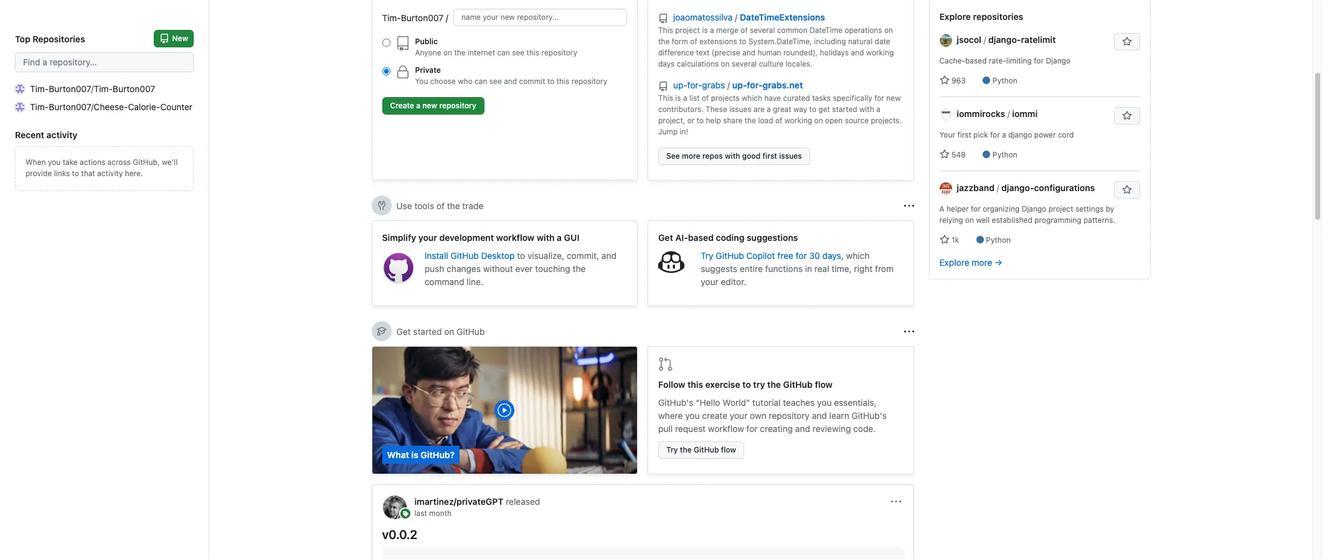 Task type: vqa. For each thing, say whether or not it's contained in the screenshot.
the bottom based
yes



Task type: locate. For each thing, give the bounding box(es) containing it.
your inside which suggests entire functions in real time, right from your editor.
[[701, 277, 719, 287]]

curated
[[783, 93, 810, 103]]

2 star image from the top
[[940, 150, 950, 159]]

started right mortar board image
[[413, 326, 442, 337]]

for inside get ai-based coding suggestions element
[[796, 250, 807, 261]]

0 vertical spatial django
[[1046, 56, 1071, 65]]

star image for iommirocks / iommi
[[940, 150, 950, 159]]

repository down teaches
[[769, 411, 810, 421]]

tim- right tim burton007 image
[[30, 83, 49, 94]]

django-
[[989, 34, 1021, 45], [1002, 183, 1035, 193]]

natural
[[849, 37, 873, 46]]

issues right good
[[780, 151, 802, 161]]

for inside github's "hello world" tutorial teaches you essentials, where you create your own repository and learn github's pull request workflow for creating and reviewing code.
[[747, 424, 758, 434]]

github's up code.
[[852, 411, 887, 421]]

to down take
[[72, 169, 79, 178]]

for up projects.
[[875, 93, 885, 103]]

and down the 'natural'
[[851, 48, 864, 57]]

1 horizontal spatial more
[[972, 257, 993, 268]]

extensions
[[700, 37, 738, 46]]

imartinez/privategpt link
[[415, 497, 504, 507]]

2 vertical spatial this
[[688, 379, 703, 390]]

python down your first pick for a django power cord
[[993, 150, 1018, 159]]

can
[[497, 48, 510, 57], [475, 77, 488, 86]]

2 horizontal spatial your
[[730, 411, 748, 421]]

form
[[672, 37, 688, 46]]

1 horizontal spatial first
[[958, 130, 972, 140]]

project up the form
[[676, 26, 700, 35]]

this inside this is a list of projects which have curated tasks specifically for new contributors. these issues are a great way to get started with a project, or to help share the load of working on open source projects. jump in!
[[659, 93, 673, 103]]

python for configurations
[[986, 236, 1011, 245]]

repo image
[[395, 36, 410, 51]]

0 vertical spatial issues
[[730, 105, 752, 114]]

is for a
[[676, 93, 681, 103]]

django
[[1046, 56, 1071, 65], [1022, 204, 1047, 214]]

v0.0.2 link
[[382, 528, 418, 542]]

2 repo image from the top
[[659, 82, 669, 92]]

up- up projects
[[733, 80, 747, 90]]

of down joaomatossilva / datetimeextensions
[[741, 26, 748, 35]]

more for explore
[[972, 257, 993, 268]]

1 vertical spatial is
[[676, 93, 681, 103]]

follow
[[659, 379, 686, 390]]

burton007 up "public"
[[401, 12, 444, 23]]

0 horizontal spatial which
[[742, 93, 763, 103]]

activity up take
[[46, 130, 77, 140]]

you inside when you take actions across github, we'll provide links to that activity here.
[[48, 158, 61, 167]]

or
[[688, 116, 695, 125]]

for left 30
[[796, 250, 807, 261]]

2 horizontal spatial you
[[818, 397, 832, 408]]

0 vertical spatial get
[[659, 232, 673, 243]]

to inside to visualize, commit, and push changes without ever touching the command line.
[[517, 250, 525, 261]]

for right pick
[[991, 130, 1000, 140]]

1 star this repository image from the top
[[1122, 37, 1132, 47]]

jsocol / django-ratelimit
[[957, 34, 1056, 45]]

1 horizontal spatial based
[[966, 56, 987, 65]]

0 vertical spatial started
[[833, 105, 858, 114]]

working down date
[[867, 48, 894, 57]]

the inside this is a list of projects which have curated tasks specifically for new contributors. these issues are a great way to get started with a project, or to help share the load of working on open source projects. jump in!
[[745, 116, 756, 125]]

a right create
[[416, 101, 421, 110]]

1 why am i seeing this? image from the top
[[904, 201, 914, 211]]

last month
[[415, 509, 452, 518]]

1 vertical spatial can
[[475, 77, 488, 86]]

try for try github copilot free for 30 days,
[[701, 250, 714, 261]]

here.
[[125, 169, 143, 178]]

1 vertical spatial with
[[725, 151, 741, 161]]

your down world"
[[730, 411, 748, 421]]

0 horizontal spatial this
[[527, 48, 540, 57]]

Find a repository… text field
[[15, 52, 194, 72]]

is
[[702, 26, 708, 35], [676, 93, 681, 103], [412, 450, 419, 460]]

2 vertical spatial your
[[730, 411, 748, 421]]

flow
[[815, 379, 833, 390], [721, 445, 736, 455]]

top
[[15, 33, 30, 44]]

iommi
[[1013, 108, 1038, 119]]

new
[[172, 34, 188, 43]]

project inside a helper for organizing django project settings by relying on well established programming patterns.
[[1049, 204, 1074, 214]]

star image down relying
[[940, 235, 950, 245]]

0 horizontal spatial for-
[[688, 80, 702, 90]]

1 horizontal spatial see
[[512, 48, 525, 57]]

2 why am i seeing this? image from the top
[[904, 327, 914, 337]]

star image down cache-
[[940, 75, 950, 85]]

0 vertical spatial repo image
[[659, 14, 669, 24]]

why am i seeing this? image for get started on github
[[904, 327, 914, 337]]

repository inside private you choose who can see and commit to this repository
[[572, 77, 608, 86]]

try up suggests
[[701, 250, 714, 261]]

0 horizontal spatial flow
[[721, 445, 736, 455]]

star this repository image
[[1122, 185, 1132, 195]]

1 vertical spatial working
[[785, 116, 813, 125]]

is up contributors.
[[676, 93, 681, 103]]

the left the form
[[659, 37, 670, 46]]

0 vertical spatial more
[[682, 151, 701, 161]]

and right "commit,"
[[602, 250, 617, 261]]

world"
[[723, 397, 750, 408]]

jazzband / django-configurations
[[957, 183, 1095, 193]]

1 horizontal spatial up-
[[733, 80, 747, 90]]

based
[[966, 56, 987, 65], [688, 232, 714, 243]]

configurations
[[1035, 183, 1095, 193]]

try inside try the github flow link
[[667, 445, 678, 455]]

0 vertical spatial explore
[[940, 11, 971, 22]]

try github copilot free for 30 days, link
[[701, 250, 846, 261]]

are
[[754, 105, 765, 114]]

for down own
[[747, 424, 758, 434]]

0 vertical spatial which
[[742, 93, 763, 103]]

tim- right cheese calorie counter icon
[[30, 102, 49, 112]]

well
[[977, 216, 990, 225]]

1 vertical spatial github's
[[852, 411, 887, 421]]

a helper for organizing django project settings by relying on well established programming patterns.
[[940, 204, 1116, 225]]

1 horizontal spatial flow
[[815, 379, 833, 390]]

a inside this project is a merge of several common datetime operations on the form of  extensions to system.datetime, including natural date difference text (precise and human rounded), holidays and working days calculations on several culture locales.
[[710, 26, 714, 35]]

essentials,
[[834, 397, 877, 408]]

burton007 for tim-burton007 / tim-burton007
[[49, 83, 91, 94]]

star image down your
[[940, 150, 950, 159]]

0 vertical spatial first
[[958, 130, 972, 140]]

command
[[425, 277, 465, 287]]

1 vertical spatial workflow
[[708, 424, 744, 434]]

to visualize, commit, and push changes without ever touching the command line.
[[425, 250, 617, 287]]

python up →
[[986, 236, 1011, 245]]

flow inside try the github flow link
[[721, 445, 736, 455]]

for- up are
[[747, 80, 763, 90]]

based left coding
[[688, 232, 714, 243]]

what is github? link
[[372, 347, 637, 474]]

0 horizontal spatial new
[[423, 101, 437, 110]]

0 horizontal spatial with
[[537, 232, 555, 243]]

is right what
[[412, 450, 419, 460]]

burton007 for tim-burton007 / cheese-calorie-counter
[[49, 102, 91, 112]]

0 vertical spatial this
[[659, 26, 673, 35]]

repo image
[[659, 14, 669, 24], [659, 82, 669, 92]]

2 vertical spatial star image
[[940, 235, 950, 245]]

1 vertical spatial try
[[667, 445, 678, 455]]

this up the form
[[659, 26, 673, 35]]

repositories that need your help element
[[648, 0, 914, 181]]

is inside this is a list of projects which have curated tasks specifically for new contributors. these issues are a great way to get started with a project, or to help share the load of working on open source projects. jump in!
[[676, 93, 681, 103]]

links
[[54, 169, 70, 178]]

to left try
[[743, 379, 751, 390]]

try inside get ai-based coding suggestions element
[[701, 250, 714, 261]]

1 for- from the left
[[688, 80, 702, 90]]

2 explore from the top
[[940, 257, 970, 268]]

star image
[[940, 75, 950, 85], [940, 150, 950, 159], [940, 235, 950, 245]]

1 vertical spatial explore
[[940, 257, 970, 268]]

1 vertical spatial get
[[397, 326, 411, 337]]

why am i seeing this? image
[[904, 201, 914, 211], [904, 327, 914, 337]]

1 vertical spatial project
[[1049, 204, 1074, 214]]

of right the form
[[691, 37, 698, 46]]

working down "way"
[[785, 116, 813, 125]]

1 vertical spatial your
[[701, 277, 719, 287]]

1 vertical spatial star image
[[940, 150, 950, 159]]

burton007 inside create a new repository element
[[401, 12, 444, 23]]

new down you at the left top of the page
[[423, 101, 437, 110]]

project inside this project is a merge of several common datetime operations on the form of  extensions to system.datetime, including natural date difference text (precise and human rounded), holidays and working days calculations on several culture locales.
[[676, 26, 700, 35]]

star this repository image
[[1122, 37, 1132, 47], [1122, 111, 1132, 121]]

up- up contributors.
[[674, 80, 688, 90]]

0 vertical spatial your
[[419, 232, 437, 243]]

burton007 up "calorie-"
[[113, 83, 155, 94]]

1 horizontal spatial can
[[497, 48, 510, 57]]

try
[[701, 250, 714, 261], [667, 445, 678, 455]]

1 horizontal spatial new
[[887, 93, 901, 103]]

repository down 'who'
[[440, 101, 476, 110]]

0 horizontal spatial try
[[667, 445, 678, 455]]

2 for- from the left
[[747, 80, 763, 90]]

0 vertical spatial with
[[860, 105, 875, 114]]

1 vertical spatial see
[[490, 77, 502, 86]]

issues
[[730, 105, 752, 114], [780, 151, 802, 161]]

based left rate-
[[966, 56, 987, 65]]

and inside private you choose who can see and commit to this repository
[[504, 77, 517, 86]]

repository right commit
[[572, 77, 608, 86]]

more inside repositories that need your help element
[[682, 151, 701, 161]]

0 vertical spatial try
[[701, 250, 714, 261]]

/
[[735, 12, 738, 22], [446, 12, 449, 23], [984, 34, 987, 45], [728, 80, 730, 90], [91, 83, 94, 94], [91, 102, 94, 112], [1008, 108, 1010, 119], [997, 183, 1000, 193]]

to right the or at right
[[697, 116, 704, 125]]

get left ai-
[[659, 232, 673, 243]]

cord
[[1058, 130, 1074, 140]]

1 explore from the top
[[940, 11, 971, 22]]

github inside simplify your development workflow with a gui element
[[451, 250, 479, 261]]

programming
[[1035, 216, 1082, 225]]

repository up commit
[[542, 48, 578, 57]]

this up "hello
[[688, 379, 703, 390]]

push
[[425, 264, 444, 274]]

0 horizontal spatial activity
[[46, 130, 77, 140]]

get
[[659, 232, 673, 243], [397, 326, 411, 337]]

see inside private you choose who can see and commit to this repository
[[490, 77, 502, 86]]

0 horizontal spatial your
[[419, 232, 437, 243]]

which up are
[[742, 93, 763, 103]]

1 horizontal spatial working
[[867, 48, 894, 57]]

star this repository image for jsocol / django-ratelimit
[[1122, 37, 1132, 47]]

963
[[950, 76, 966, 85]]

is down the joaomatossilva link
[[702, 26, 708, 35]]

1 horizontal spatial workflow
[[708, 424, 744, 434]]

see inside public anyone on the internet can see this repository
[[512, 48, 525, 57]]

activity
[[46, 130, 77, 140], [97, 169, 123, 178]]

desktop
[[481, 250, 515, 261]]

in
[[805, 264, 812, 274]]

flow up learn
[[815, 379, 833, 390]]

0 horizontal spatial based
[[688, 232, 714, 243]]

can right 'who'
[[475, 77, 488, 86]]

1 vertical spatial this
[[557, 77, 570, 86]]

activity down across
[[97, 169, 123, 178]]

0 vertical spatial you
[[48, 158, 61, 167]]

github down line.
[[457, 326, 485, 337]]

explore down 1k
[[940, 257, 970, 268]]

this
[[527, 48, 540, 57], [557, 77, 570, 86], [688, 379, 703, 390]]

more inside explore repositories navigation
[[972, 257, 993, 268]]

0 horizontal spatial project
[[676, 26, 700, 35]]

what is github? element
[[372, 346, 638, 475]]

0 vertical spatial github's
[[659, 397, 694, 408]]

/ inside create a new repository element
[[446, 12, 449, 23]]

burton007 down the tim-burton007 / tim-burton007
[[49, 102, 91, 112]]

this inside public anyone on the internet can see this repository
[[527, 48, 540, 57]]

repo image up difference
[[659, 14, 669, 24]]

tim- up repo icon
[[382, 12, 401, 23]]

locales.
[[786, 59, 813, 69]]

this inside this project is a merge of several common datetime operations on the form of  extensions to system.datetime, including natural date difference text (precise and human rounded), holidays and working days calculations on several culture locales.
[[659, 26, 673, 35]]

0 horizontal spatial you
[[48, 158, 61, 167]]

2 vertical spatial is
[[412, 450, 419, 460]]

which inside which suggests entire functions in real time, right from your editor.
[[846, 250, 870, 261]]

workflow down create
[[708, 424, 744, 434]]

tim- up cheese-
[[94, 83, 113, 94]]

first right good
[[763, 151, 777, 161]]

"hello
[[696, 397, 721, 408]]

the inside public anyone on the internet can see this repository
[[454, 48, 466, 57]]

public anyone on the internet can see this repository
[[415, 37, 578, 57]]

visualize,
[[528, 250, 565, 261]]

up-for-grabs.net link
[[733, 80, 803, 90]]

0 horizontal spatial working
[[785, 116, 813, 125]]

1 horizontal spatial issues
[[780, 151, 802, 161]]

1 horizontal spatial your
[[701, 277, 719, 287]]

0 horizontal spatial more
[[682, 151, 701, 161]]

the inside this project is a merge of several common datetime operations on the form of  extensions to system.datetime, including natural date difference text (precise and human rounded), holidays and working days calculations on several culture locales.
[[659, 37, 670, 46]]

0 vertical spatial working
[[867, 48, 894, 57]]

try down pull
[[667, 445, 678, 455]]

python
[[993, 76, 1018, 85], [993, 150, 1018, 159], [986, 236, 1011, 245]]

recent activity
[[15, 130, 77, 140]]

tim- for tim-burton007 /
[[382, 12, 401, 23]]

2 star this repository image from the top
[[1122, 111, 1132, 121]]

django inside a helper for organizing django project settings by relying on well established programming patterns.
[[1022, 204, 1047, 214]]

this right commit
[[557, 77, 570, 86]]

0 vertical spatial star this repository image
[[1122, 37, 1132, 47]]

new
[[887, 93, 901, 103], [423, 101, 437, 110]]

difference
[[659, 48, 694, 57]]

the left trade
[[447, 200, 460, 211]]

2 horizontal spatial with
[[860, 105, 875, 114]]

django- up "cache-based rate-limiting for django"
[[989, 34, 1021, 45]]

recent
[[15, 130, 44, 140]]

help
[[706, 116, 721, 125]]

joaomatossilva link
[[674, 12, 735, 22]]

0 horizontal spatial can
[[475, 77, 488, 86]]

settings
[[1076, 204, 1104, 214]]

0 horizontal spatial is
[[412, 450, 419, 460]]

0 vertical spatial star image
[[940, 75, 950, 85]]

rate-
[[989, 56, 1007, 65]]

calorie-
[[128, 102, 160, 112]]

github desktop image
[[382, 252, 415, 284]]

1 horizontal spatial this
[[557, 77, 570, 86]]

explore up @jsocol profile "icon"
[[940, 11, 971, 22]]

to inside when you take actions across github, we'll provide links to that activity here.
[[72, 169, 79, 178]]

1 repo image from the top
[[659, 14, 669, 24]]

0 horizontal spatial up-
[[674, 80, 688, 90]]

1 vertical spatial more
[[972, 257, 993, 268]]

1 vertical spatial first
[[763, 151, 777, 161]]

None radio
[[382, 39, 390, 47], [382, 67, 390, 75], [382, 39, 390, 47], [382, 67, 390, 75]]

issues up share
[[730, 105, 752, 114]]

with left good
[[725, 151, 741, 161]]

to
[[740, 37, 747, 46], [548, 77, 555, 86], [810, 105, 817, 114], [697, 116, 704, 125], [72, 169, 79, 178], [517, 250, 525, 261], [743, 379, 751, 390]]

to up the ever
[[517, 250, 525, 261]]

repository
[[542, 48, 578, 57], [572, 77, 608, 86], [440, 101, 476, 110], [769, 411, 810, 421]]

without
[[483, 264, 513, 274]]

1 vertical spatial django-
[[1002, 183, 1035, 193]]

this for joaomatossilva
[[659, 26, 673, 35]]

working inside this project is a merge of several common datetime operations on the form of  extensions to system.datetime, including natural date difference text (precise and human rounded), holidays and working days calculations on several culture locales.
[[867, 48, 894, 57]]

is for github?
[[412, 450, 419, 460]]

github up "changes"
[[451, 250, 479, 261]]

1 horizontal spatial which
[[846, 250, 870, 261]]

that
[[81, 169, 95, 178]]

cheese calorie counter image
[[15, 102, 25, 112]]

burton007 down top repositories search box
[[49, 83, 91, 94]]

to left the get
[[810, 105, 817, 114]]

datetimeextensions
[[740, 12, 825, 22]]

1 horizontal spatial is
[[676, 93, 681, 103]]

workflow up desktop at the left top
[[496, 232, 535, 243]]

you up request
[[685, 411, 700, 421]]

1 this from the top
[[659, 26, 673, 35]]

this up commit
[[527, 48, 540, 57]]

0 horizontal spatial github's
[[659, 397, 694, 408]]

2 horizontal spatial this
[[688, 379, 703, 390]]

github up suggests
[[716, 250, 744, 261]]

on down the get
[[815, 116, 823, 125]]

the down "commit,"
[[573, 264, 586, 274]]

0 vertical spatial python
[[993, 76, 1018, 85]]

0 vertical spatial this
[[527, 48, 540, 57]]

to up (precise
[[740, 37, 747, 46]]

1 horizontal spatial activity
[[97, 169, 123, 178]]

exercise
[[706, 379, 741, 390]]

0 horizontal spatial see
[[490, 77, 502, 86]]

commit
[[519, 77, 546, 86]]

repository inside public anyone on the internet can see this repository
[[542, 48, 578, 57]]

started down specifically
[[833, 105, 858, 114]]

django down jazzband / django-configurations
[[1022, 204, 1047, 214]]

grabs
[[702, 80, 725, 90]]

2 this from the top
[[659, 93, 673, 103]]

3 star image from the top
[[940, 235, 950, 245]]

2 up- from the left
[[733, 80, 747, 90]]

python for ratelimit
[[993, 76, 1018, 85]]

0 vertical spatial is
[[702, 26, 708, 35]]

0 horizontal spatial get
[[397, 326, 411, 337]]

create
[[390, 101, 414, 110]]

play image
[[497, 403, 512, 418]]

get
[[819, 105, 830, 114]]

tim-burton007 / tim-burton007
[[30, 83, 155, 94]]

internet
[[468, 48, 495, 57]]

more left →
[[972, 257, 993, 268]]

iommirocks / iommi
[[957, 108, 1038, 119]]

github's
[[659, 397, 694, 408], [852, 411, 887, 421]]

try the github flow element
[[648, 346, 914, 475]]

to right commit
[[548, 77, 555, 86]]

1 horizontal spatial for-
[[747, 80, 763, 90]]

0 horizontal spatial first
[[763, 151, 777, 161]]

which up right
[[846, 250, 870, 261]]

0 vertical spatial why am i seeing this? image
[[904, 201, 914, 211]]

on down command
[[444, 326, 454, 337]]

1 vertical spatial why am i seeing this? image
[[904, 327, 914, 337]]

1 horizontal spatial get
[[659, 232, 673, 243]]

and
[[743, 48, 756, 57], [851, 48, 864, 57], [504, 77, 517, 86], [602, 250, 617, 261], [812, 411, 827, 421], [796, 424, 811, 434]]

github's up 'where'
[[659, 397, 694, 408]]

and up the reviewing
[[812, 411, 827, 421]]

tim- inside create a new repository element
[[382, 12, 401, 23]]

1 vertical spatial you
[[818, 397, 832, 408]]

try github copilot free for 30 days,
[[701, 250, 846, 261]]

on left well
[[966, 216, 974, 225]]

1 star image from the top
[[940, 75, 950, 85]]

project up the programming
[[1049, 204, 1074, 214]]

which suggests entire functions in real time, right from your editor.
[[701, 250, 894, 287]]

0 vertical spatial can
[[497, 48, 510, 57]]

why am i seeing this? image for use tools of the trade
[[904, 201, 914, 211]]

1 vertical spatial this
[[659, 93, 673, 103]]

see
[[667, 151, 680, 161]]

several down joaomatossilva / datetimeextensions
[[750, 26, 775, 35]]

create a new repository element
[[382, 0, 627, 120]]

feed item heading menu image
[[891, 497, 901, 507]]

python down "cache-based rate-limiting for django"
[[993, 76, 1018, 85]]

2 vertical spatial python
[[986, 236, 1011, 245]]

django down "ratelimit"
[[1046, 56, 1071, 65]]

this
[[659, 26, 673, 35], [659, 93, 673, 103]]

for- up list
[[688, 80, 702, 90]]

on down (precise
[[721, 59, 730, 69]]

try
[[754, 379, 765, 390]]

what is github?
[[387, 450, 455, 460]]



Task type: describe. For each thing, give the bounding box(es) containing it.
this inside try the github flow element
[[688, 379, 703, 390]]

and right creating
[[796, 424, 811, 434]]

last
[[415, 509, 427, 518]]

can inside private you choose who can see and commit to this repository
[[475, 77, 488, 86]]

and inside to visualize, commit, and push changes without ever touching the command line.
[[602, 250, 617, 261]]

who
[[458, 77, 473, 86]]

1 horizontal spatial you
[[685, 411, 700, 421]]

line.
[[467, 277, 483, 287]]

anyone
[[415, 48, 441, 57]]

for right limiting
[[1034, 56, 1044, 65]]

30
[[810, 250, 820, 261]]

share
[[723, 116, 743, 125]]

star image for jazzband / django-configurations
[[940, 235, 950, 245]]

issues inside this is a list of projects which have curated tasks specifically for new contributors. these issues are a great way to get started with a project, or to help share the load of working on open source projects. jump in!
[[730, 105, 752, 114]]

repositories
[[974, 11, 1024, 22]]

1 horizontal spatial with
[[725, 151, 741, 161]]

coding
[[716, 232, 745, 243]]

activity inside when you take actions across github, we'll provide links to that activity here.
[[97, 169, 123, 178]]

when you take actions across github, we'll provide links to that activity here.
[[26, 158, 178, 178]]

based inside explore repositories navigation
[[966, 56, 987, 65]]

git pull request image
[[659, 357, 674, 372]]

v0.0.2
[[382, 528, 418, 542]]

culture
[[759, 59, 784, 69]]

choose
[[430, 77, 456, 86]]

datetime
[[810, 26, 843, 35]]

first inside explore repositories navigation
[[958, 130, 972, 140]]

a
[[940, 204, 945, 214]]

contributors.
[[659, 105, 704, 114]]

github up teaches
[[784, 379, 813, 390]]

reviewing
[[813, 424, 851, 434]]

Repository name text field
[[454, 9, 627, 26]]

which inside this is a list of projects which have curated tasks specifically for new contributors. these issues are a great way to get started with a project, or to help share the load of working on open source projects. jump in!
[[742, 93, 763, 103]]

on up date
[[885, 26, 893, 35]]

datetimeextensions link
[[740, 12, 825, 22]]

ever
[[516, 264, 533, 274]]

development
[[440, 232, 494, 243]]

repository inside github's "hello world" tutorial teaches you essentials, where you create your own repository and learn github's pull request workflow for creating and reviewing code.
[[769, 411, 810, 421]]

real
[[815, 264, 830, 274]]

great
[[773, 105, 792, 114]]

install
[[425, 250, 448, 261]]

iommirocks
[[957, 108, 1006, 119]]

use
[[397, 200, 412, 211]]

patterns.
[[1084, 216, 1116, 225]]

way
[[794, 105, 808, 114]]

learn
[[830, 411, 850, 421]]

@jazzband profile image
[[940, 183, 952, 195]]

teaches
[[783, 397, 815, 408]]

mortar board image
[[377, 326, 387, 336]]

github down request
[[694, 445, 719, 455]]

this inside private you choose who can see and commit to this repository
[[557, 77, 570, 86]]

0 vertical spatial flow
[[815, 379, 833, 390]]

the inside to visualize, commit, and push changes without ever touching the command line.
[[573, 264, 586, 274]]

django
[[1009, 130, 1033, 140]]

up-for-grabs link
[[674, 80, 728, 90]]

tim-burton007 /
[[382, 12, 449, 23]]

repo image for up-for-grabs
[[659, 82, 669, 92]]

a left list
[[683, 93, 688, 103]]

repo image for joaomatossilva
[[659, 14, 669, 24]]

jsocol
[[957, 34, 982, 45]]

explore more →
[[940, 257, 1003, 268]]

on inside a helper for organizing django project settings by relying on well established programming patterns.
[[966, 216, 974, 225]]

the down request
[[680, 445, 692, 455]]

common
[[777, 26, 808, 35]]

a up projects.
[[877, 105, 881, 114]]

of down great
[[776, 116, 783, 125]]

github,
[[133, 158, 160, 167]]

can inside public anyone on the internet can see this repository
[[497, 48, 510, 57]]

github inside get ai-based coding suggestions element
[[716, 250, 744, 261]]

and left human
[[743, 48, 756, 57]]

first inside repositories that need your help element
[[763, 151, 777, 161]]

0 vertical spatial several
[[750, 26, 775, 35]]

explore repositories navigation
[[929, 0, 1151, 280]]

creating
[[760, 424, 793, 434]]

simplify your development workflow with a gui element
[[372, 221, 638, 307]]

relying
[[940, 216, 964, 225]]

what is github? image
[[372, 347, 637, 474]]

1 vertical spatial several
[[732, 59, 757, 69]]

star this repository image for iommirocks / iommi
[[1122, 111, 1132, 121]]

by
[[1106, 204, 1115, 214]]

create a new repository button
[[382, 97, 485, 115]]

1 vertical spatial python
[[993, 150, 1018, 159]]

django- for ratelimit
[[989, 34, 1021, 45]]

for inside a helper for organizing django project settings by relying on well established programming patterns.
[[971, 204, 981, 214]]

pick
[[974, 130, 989, 140]]

suggests
[[701, 264, 738, 274]]

tools
[[415, 200, 434, 211]]

@iommirocks profile image
[[940, 109, 952, 121]]

get ai-based coding suggestions element
[[648, 221, 914, 307]]

to inside this project is a merge of several common datetime operations on the form of  extensions to system.datetime, including natural date difference text (precise and human rounded), holidays and working days calculations on several culture locales.
[[740, 37, 747, 46]]

date
[[875, 37, 891, 46]]

tim- for tim-burton007 / tim-burton007
[[30, 83, 49, 94]]

jump
[[659, 127, 678, 136]]

tasks
[[813, 93, 831, 103]]

established
[[992, 216, 1033, 225]]

on inside public anyone on the internet can see this repository
[[444, 48, 452, 57]]

imartinez/privategpt
[[415, 497, 504, 507]]

follow this exercise to try the github flow
[[659, 379, 833, 390]]

new inside button
[[423, 101, 437, 110]]

of right tools
[[437, 200, 445, 211]]

is inside this project is a merge of several common datetime operations on the form of  extensions to system.datetime, including natural date difference text (precise and human rounded), holidays and working days calculations on several culture locales.
[[702, 26, 708, 35]]

power
[[1035, 130, 1056, 140]]

entire
[[740, 264, 763, 274]]

Top Repositories search field
[[15, 52, 194, 72]]

working inside this is a list of projects which have curated tasks specifically for new contributors. these issues are a great way to get started with a project, or to help share the load of working on open source projects. jump in!
[[785, 116, 813, 125]]

workflow inside github's "hello world" tutorial teaches you essentials, where you create your own repository and learn github's pull request workflow for creating and reviewing code.
[[708, 424, 744, 434]]

2 vertical spatial with
[[537, 232, 555, 243]]

open
[[826, 116, 843, 125]]

a right are
[[767, 105, 771, 114]]

lock image
[[395, 65, 410, 80]]

use tools of the trade
[[397, 200, 484, 211]]

to inside private you choose who can see and commit to this repository
[[548, 77, 555, 86]]

with inside this is a list of projects which have curated tasks specifically for new contributors. these issues are a great way to get started with a project, or to help share the load of working on open source projects. jump in!
[[860, 105, 875, 114]]

editor.
[[721, 277, 747, 287]]

tim- for tim-burton007 / cheese-calorie-counter
[[30, 102, 49, 112]]

a inside button
[[416, 101, 421, 110]]

helper
[[947, 204, 969, 214]]

public
[[415, 37, 438, 46]]

of right list
[[702, 93, 709, 103]]

django- for configurations
[[1002, 183, 1035, 193]]

0 vertical spatial activity
[[46, 130, 77, 140]]

1k
[[950, 236, 959, 245]]

on inside this is a list of projects which have curated tasks specifically for new contributors. these issues are a great way to get started with a project, or to help share the load of working on open source projects. jump in!
[[815, 116, 823, 125]]

@imartinez profile image
[[382, 495, 407, 520]]

when
[[26, 158, 46, 167]]

more for see
[[682, 151, 701, 161]]

see more repos with good first issues link
[[659, 148, 810, 165]]

1 horizontal spatial github's
[[852, 411, 887, 421]]

try for try the github flow
[[667, 445, 678, 455]]

→
[[995, 257, 1003, 268]]

feed tag image
[[400, 509, 410, 519]]

create a new repository
[[390, 101, 476, 110]]

github?
[[421, 450, 455, 460]]

actions
[[80, 158, 105, 167]]

burton007 for tim-burton007 /
[[401, 12, 444, 23]]

get ai-based coding suggestions
[[659, 232, 798, 243]]

the right try
[[768, 379, 781, 390]]

star image for jsocol / django-ratelimit
[[940, 75, 950, 85]]

1 vertical spatial issues
[[780, 151, 802, 161]]

a left gui
[[557, 232, 562, 243]]

explore for explore more →
[[940, 257, 970, 268]]

1 vertical spatial based
[[688, 232, 714, 243]]

1 vertical spatial started
[[413, 326, 442, 337]]

list
[[690, 93, 700, 103]]

take
[[63, 158, 78, 167]]

this for up-for-grabs
[[659, 93, 673, 103]]

get for get started on github
[[397, 326, 411, 337]]

provide
[[26, 169, 52, 178]]

tim burton007 image
[[15, 84, 25, 94]]

new inside this is a list of projects which have curated tasks specifically for new contributors. these issues are a great way to get started with a project, or to help share the load of working on open source projects. jump in!
[[887, 93, 901, 103]]

month
[[429, 509, 452, 518]]

jazzband
[[957, 183, 995, 193]]

functions
[[765, 264, 803, 274]]

repositories
[[33, 33, 85, 44]]

0 vertical spatial workflow
[[496, 232, 535, 243]]

for inside this is a list of projects which have curated tasks specifically for new contributors. these issues are a great way to get started with a project, or to help share the load of working on open source projects. jump in!
[[875, 93, 885, 103]]

@jsocol profile image
[[940, 34, 952, 47]]

own
[[750, 411, 767, 421]]

repos
[[703, 151, 723, 161]]

private you choose who can see and commit to this repository
[[415, 65, 608, 86]]

a inside explore repositories navigation
[[1003, 130, 1007, 140]]

github's "hello world" tutorial teaches you essentials, where you create your own repository and learn github's pull request workflow for creating and reviewing code.
[[659, 397, 887, 434]]

started inside this is a list of projects which have curated tasks specifically for new contributors. these issues are a great way to get started with a project, or to help share the load of working on open source projects. jump in!
[[833, 105, 858, 114]]

explore more → link
[[940, 257, 1003, 268]]

these
[[706, 105, 728, 114]]

your inside github's "hello world" tutorial teaches you essentials, where you create your own repository and learn github's pull request workflow for creating and reviewing code.
[[730, 411, 748, 421]]

touching
[[535, 264, 571, 274]]

see more repos with good first issues
[[667, 151, 802, 161]]

this project is a merge of several common datetime operations on the form of  extensions to system.datetime, including natural date difference text (precise and human rounded), holidays and working days calculations on several culture locales.
[[659, 26, 894, 69]]

get for get ai-based coding suggestions
[[659, 232, 673, 243]]

explore for explore repositories
[[940, 11, 971, 22]]

repository inside button
[[440, 101, 476, 110]]

tools image
[[377, 201, 387, 211]]

1 up- from the left
[[674, 80, 688, 90]]

calculations
[[677, 59, 719, 69]]

imartinez/privategpt released
[[415, 497, 540, 507]]

to inside try the github flow element
[[743, 379, 751, 390]]



